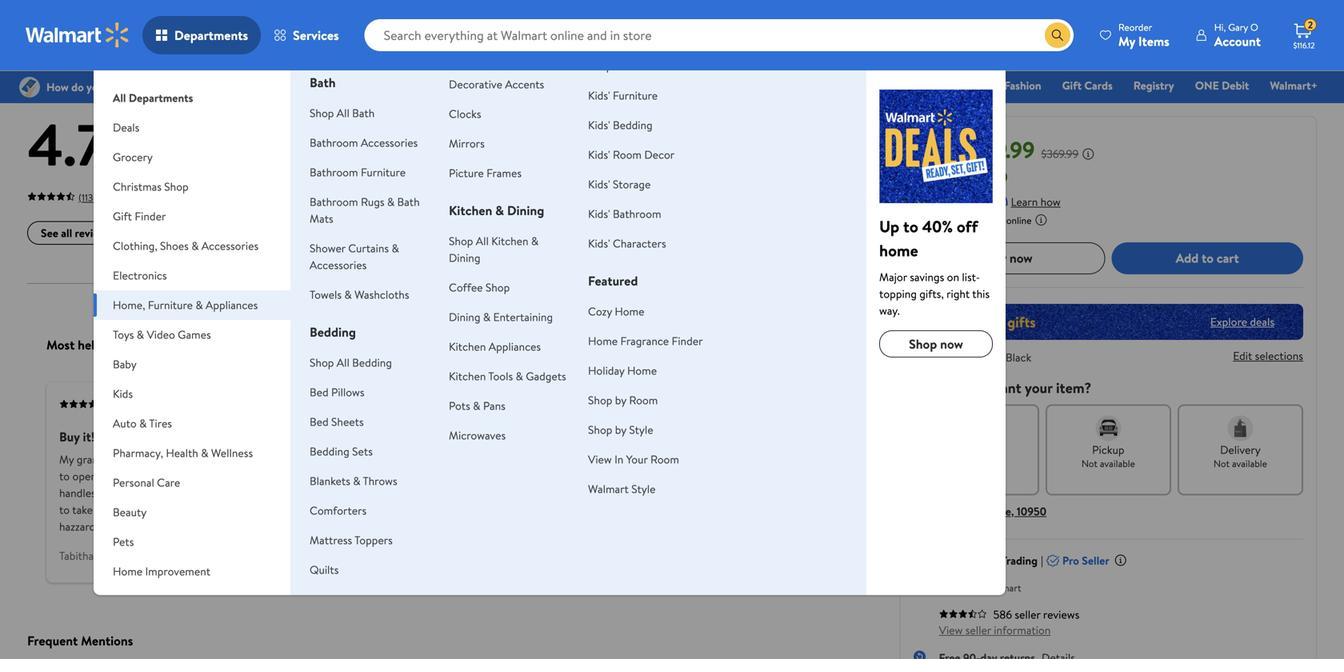 Task type: vqa. For each thing, say whether or not it's contained in the screenshot.
2023
no



Task type: locate. For each thing, give the bounding box(es) containing it.
1 vertical spatial room
[[629, 393, 658, 408]]

1 day from the left
[[260, 9, 274, 23]]

|
[[1041, 553, 1044, 568]]

view for view in your room
[[588, 452, 612, 467]]

0 vertical spatial accessories
[[361, 135, 418, 150]]

2 for 2
[[1308, 18, 1313, 32]]

3 stars
[[459, 151, 490, 167]]

in
[[615, 452, 624, 467]]

my
[[1119, 32, 1136, 50], [59, 452, 74, 468], [528, 452, 542, 468], [145, 469, 160, 484]]

deals inside dropdown button
[[113, 120, 140, 135]]

by for room
[[615, 393, 627, 408]]

3+ up decorative
[[460, 9, 471, 23]]

my left items
[[1119, 32, 1136, 50]]

kids'
[[631, 58, 653, 74], [588, 88, 610, 103], [588, 117, 610, 133], [588, 147, 610, 162], [588, 176, 610, 192], [588, 206, 610, 222], [588, 236, 610, 251]]

1 shipping from the left
[[277, 9, 311, 23]]

2 inside fun truck but not well built my 2 year old absolutely loved this chevy truck! he drove every chance he had for a whole month! then the drive motor on the wheels went out and he was so disappointed.  i started researching and that seems to be a common problem with it so we decided to return.
[[545, 452, 551, 468]]

1 horizontal spatial 3+
[[460, 9, 471, 23]]

accessories for shower curtains & accessories
[[310, 257, 367, 273]]

kids' bedding link
[[588, 117, 653, 133]]

1 horizontal spatial available
[[1232, 457, 1268, 470]]

quilts link
[[310, 562, 339, 578]]

0 horizontal spatial with
[[278, 452, 298, 468]]

all up pillows
[[337, 355, 350, 371]]

gift finder for gift finder dropdown button
[[113, 208, 166, 224]]

0 vertical spatial by
[[615, 393, 627, 408]]

reviews
[[114, 59, 176, 86], [75, 225, 111, 241], [1044, 607, 1080, 622]]

add to cart
[[1176, 249, 1239, 267]]

by up shop by style link
[[615, 393, 627, 408]]

0 horizontal spatial buy
[[59, 428, 80, 446]]

shop up essentials
[[588, 58, 613, 74]]

& down 'departments' dropdown button
[[181, 59, 194, 86]]

1 vertical spatial that
[[197, 519, 217, 535]]

gift for gift finder link
[[643, 78, 662, 93]]

one
[[96, 502, 114, 518]]

1 vertical spatial reviews
[[75, 225, 111, 241]]

0 horizontal spatial are
[[99, 486, 114, 501]]

0 horizontal spatial bath
[[310, 74, 336, 91]]

shop inside dropdown button
[[164, 179, 189, 194]]

not for pickup
[[1082, 457, 1098, 470]]

gift cards
[[1062, 78, 1113, 93]]

seller right 586
[[1015, 607, 1041, 622]]

bedding up kids' room decor
[[613, 117, 653, 133]]

off right "40%"
[[957, 215, 978, 238]]

1 most from the left
[[46, 336, 75, 354]]

frequent mentions
[[27, 632, 133, 650]]

electronics inside 'link'
[[815, 78, 869, 93]]

dining & entertaining
[[449, 309, 553, 325]]

out up christmas
[[109, 145, 137, 172]]

this for home
[[973, 286, 990, 302]]

and
[[266, 469, 284, 484], [173, 486, 190, 501], [609, 486, 626, 501], [528, 502, 545, 518], [281, 519, 298, 535]]

0 horizontal spatial most
[[46, 336, 75, 354]]

1 horizontal spatial buy
[[986, 249, 1007, 267]]

so down they
[[209, 502, 220, 518]]

it!!!! left auto
[[83, 428, 106, 446]]

a inside write a review link
[[174, 225, 180, 241]]

in down wrong
[[255, 469, 264, 484]]

out up awkward
[[287, 469, 303, 484]]

up to 40% off home major savings on list- topping gifts, right this way.
[[880, 215, 990, 319]]

all departments link
[[94, 70, 291, 113]]

1 horizontal spatial product group
[[671, 0, 862, 32]]

purchase up shop by style
[[618, 398, 655, 411]]

1 vertical spatial bed
[[310, 414, 329, 430]]

buy for buy it!!!! my grandson loves it!!!! the only thing wrong with it is the handles to open the door. my grandson can't get in and out of it. they handles are hard to see and they are insane awkward place. we had to take one of the windows off so he could get in it duke's of hazzard style! lol other than that it runs great and look!!!!!
[[59, 428, 80, 446]]

dining inside shop all kitchen & dining
[[449, 250, 481, 266]]

this up the "month!" at bottom
[[675, 452, 693, 468]]

shop up bathroom accessories link
[[310, 105, 334, 121]]

deals for deals link
[[475, 78, 501, 93]]

shop down holiday
[[588, 393, 613, 408]]

0 vertical spatial off
[[957, 215, 978, 238]]

in down awkward
[[286, 502, 294, 518]]

he down 'whole'
[[629, 486, 641, 501]]

0 vertical spatial had
[[579, 469, 597, 484]]

1 vertical spatial out
[[287, 469, 303, 484]]

gift inside dropdown button
[[113, 208, 132, 224]]

coffee
[[449, 280, 483, 295]]

kids' for kids' characters
[[588, 236, 610, 251]]

electronics for electronics 'link'
[[815, 78, 869, 93]]

0 horizontal spatial product group
[[30, 0, 221, 32]]

stars
[[468, 116, 491, 132], [468, 134, 491, 149], [468, 151, 490, 167], [468, 169, 490, 185]]

0 vertical spatial appliances
[[206, 297, 258, 313]]

finder down rooms
[[665, 78, 697, 93]]

2 verified purchase from the left
[[582, 398, 655, 411]]

0 vertical spatial out
[[109, 145, 137, 172]]

2 horizontal spatial he
[[629, 486, 641, 501]]

0 vertical spatial 21
[[858, 169, 868, 185]]

2 vertical spatial with
[[727, 502, 748, 518]]

1 horizontal spatial electronics
[[815, 78, 869, 93]]

2 left "year" on the bottom left
[[545, 452, 551, 468]]

progress bar
[[510, 122, 850, 126], [510, 158, 850, 161], [510, 176, 850, 179]]

0 horizontal spatial on
[[798, 469, 810, 484]]

2 vertical spatial accessories
[[310, 257, 367, 273]]

motor
[[765, 469, 795, 484]]

shop up old
[[588, 422, 613, 438]]

purchase
[[149, 398, 187, 411], [618, 398, 655, 411]]

gift down reviews)
[[113, 208, 132, 224]]

arrives dec 21 button
[[914, 404, 1039, 496]]

games
[[178, 327, 211, 343]]

1 horizontal spatial furniture
[[361, 164, 406, 180]]

furniture for kids'
[[613, 88, 658, 103]]

now for buy now
[[1010, 249, 1033, 267]]

grandson up open
[[77, 452, 121, 468]]

stars up 4 stars
[[468, 116, 491, 132]]

finder for gift finder dropdown button
[[135, 208, 166, 224]]

& inside shower curtains & accessories
[[392, 240, 399, 256]]

2 vertical spatial bath
[[397, 194, 420, 210]]

1 horizontal spatial walmart
[[987, 581, 1022, 595]]

all up bathroom accessories link
[[337, 105, 350, 121]]

not
[[1082, 457, 1098, 470], [1214, 457, 1230, 470]]

2
[[1308, 18, 1313, 32], [459, 169, 465, 185], [545, 452, 551, 468]]

2 vertical spatial reviews
[[1044, 607, 1080, 622]]

shop for shop all bedding
[[310, 355, 334, 371]]

off down they
[[192, 502, 207, 518]]

when
[[937, 213, 959, 227]]

0 vertical spatial view
[[588, 452, 612, 467]]

gift finder inside gift finder link
[[643, 78, 697, 93]]

1 horizontal spatial 5
[[459, 116, 465, 132]]

verified purchase up auto & tires
[[114, 398, 187, 411]]

bath up shop all bath link
[[310, 74, 336, 91]]

1 vertical spatial style
[[632, 481, 656, 497]]

gift finder up write
[[113, 208, 166, 224]]

dining down coffee
[[449, 309, 481, 325]]

0 horizontal spatial 3+ day shipping
[[247, 9, 311, 23]]

get up insane
[[236, 469, 252, 484]]

accessories inside 'dropdown button'
[[202, 238, 259, 254]]

dining down frames
[[507, 202, 544, 219]]

picture frames link
[[449, 165, 522, 181]]

all
[[615, 58, 628, 74], [113, 90, 126, 106], [337, 105, 350, 121], [476, 233, 489, 249], [337, 355, 350, 371]]

furniture up rugs
[[361, 164, 406, 180]]

1 vertical spatial accessories
[[202, 238, 259, 254]]

progress bar for 5 stars
[[510, 122, 850, 126]]

$116.12
[[1294, 40, 1315, 51]]

delivery
[[1221, 442, 1261, 458]]

home fragrance finder link
[[588, 333, 703, 349]]

walmart image
[[26, 22, 130, 48]]

& down coffee shop
[[483, 309, 491, 325]]

duke's
[[306, 502, 336, 518]]

pans
[[483, 398, 506, 414]]

1 horizontal spatial most
[[515, 336, 543, 354]]

2 horizontal spatial bath
[[397, 194, 420, 210]]

2 horizontal spatial out
[[590, 486, 606, 501]]

with down i
[[727, 502, 748, 518]]

so inside buy it!!!! my grandson loves it!!!! the only thing wrong with it is the handles to open the door. my grandson can't get in and out of it. they handles are hard to see and they are insane awkward place. we had to take one of the windows off so he could get in it duke's of hazzard style! lol other than that it runs great and look!!!!!
[[209, 502, 220, 518]]

bed left the sheets
[[310, 414, 329, 430]]

bathroom
[[310, 135, 358, 150], [310, 164, 358, 180], [310, 194, 358, 210], [613, 206, 661, 222]]

most for most helpful positive review
[[46, 336, 75, 354]]

up to sixty percent off deals. shop now. image
[[914, 304, 1304, 340]]

not inside delivery not available
[[1214, 457, 1230, 470]]

shop for shop all kids' rooms
[[588, 58, 613, 74]]

it inside fun truck but not well built my 2 year old absolutely loved this chevy truck! he drove every chance he had for a whole month! then the drive motor on the wheels went out and he was so disappointed.  i started researching and that seems to be a common problem with it so we decided to return.
[[751, 502, 757, 518]]

buy down purchased
[[986, 249, 1007, 267]]

handles up blankets & throws
[[339, 452, 376, 468]]

that inside fun truck but not well built my 2 year old absolutely loved this chevy truck! he drove every chance he had for a whole month! then the drive motor on the wheels went out and he was so disappointed.  i started researching and that seems to be a common problem with it so we decided to return.
[[548, 502, 567, 518]]

are up one
[[99, 486, 114, 501]]

kids' for kids' room decor
[[588, 147, 610, 162]]

by
[[615, 393, 627, 408], [615, 422, 627, 438], [975, 581, 984, 595]]

0 vertical spatial get
[[236, 469, 252, 484]]

stars for 5 stars
[[468, 116, 491, 132]]

bathroom up the "characters"
[[613, 206, 661, 222]]

appliances up "kitchen tools & gadgets" link
[[489, 339, 541, 355]]

actual
[[914, 350, 945, 365]]

1 horizontal spatial a
[[616, 469, 622, 484]]

0 horizontal spatial verified
[[114, 398, 147, 411]]

my inside the reorder my items
[[1119, 32, 1136, 50]]

reviews up all departments on the top
[[114, 59, 176, 86]]

gift inside "link"
[[1062, 78, 1082, 93]]

0 horizontal spatial now
[[940, 335, 964, 353]]

reviews)
[[101, 191, 135, 204]]

1 vertical spatial progress bar
[[510, 158, 850, 161]]

view up "for"
[[588, 452, 612, 467]]

home inside dropdown button
[[113, 564, 143, 579]]

1 vertical spatial walmart
[[987, 581, 1022, 595]]

1 horizontal spatial with
[[727, 502, 748, 518]]

not down intent image for delivery
[[1214, 457, 1230, 470]]

gift down "shop all kids' rooms"
[[643, 78, 662, 93]]

now inside button
[[1010, 249, 1033, 267]]

1 horizontal spatial verified purchase
[[582, 398, 655, 411]]

vs
[[444, 382, 464, 405]]

reorder
[[1119, 20, 1153, 34]]

tabitha
[[59, 548, 94, 564]]

by right fulfilled at the right of page
[[975, 581, 984, 595]]

deals up clocks
[[475, 78, 501, 93]]

on
[[947, 269, 960, 285], [798, 469, 810, 484]]

to left cart at the top right of the page
[[1202, 249, 1214, 267]]

1 vertical spatial 21
[[998, 457, 1006, 470]]

1 horizontal spatial deals
[[475, 78, 501, 93]]

2 vertical spatial by
[[975, 581, 984, 595]]

picture frames
[[449, 165, 522, 181]]

0 horizontal spatial grocery
[[113, 149, 153, 165]]

the right open
[[99, 469, 115, 484]]

shoes
[[160, 238, 189, 254]]

0 horizontal spatial appliances
[[206, 297, 258, 313]]

this for well
[[675, 452, 693, 468]]

list-
[[962, 269, 980, 285]]

0 vertical spatial deals
[[475, 78, 501, 93]]

stars for 3 stars
[[468, 151, 490, 167]]

he inside buy it!!!! my grandson loves it!!!! the only thing wrong with it is the handles to open the door. my grandson can't get in and out of it. they handles are hard to see and they are insane awkward place. we had to take one of the windows off so he could get in it duke's of hazzard style! lol other than that it runs great and look!!!!!
[[223, 502, 235, 518]]

fragrance
[[621, 333, 669, 349]]

comforters link
[[310, 503, 367, 519]]

1 bed from the top
[[310, 385, 329, 400]]

0 horizontal spatial seller
[[966, 622, 992, 638]]

1 horizontal spatial grandson
[[163, 469, 208, 484]]

accessories inside shower curtains & accessories
[[310, 257, 367, 273]]

all for kitchen & dining
[[476, 233, 489, 249]]

0 horizontal spatial helpful
[[78, 336, 117, 354]]

0 vertical spatial style
[[629, 422, 654, 438]]

buy inside buy it!!!! my grandson loves it!!!! the only thing wrong with it is the handles to open the door. my grandson can't get in and out of it. they handles are hard to see and they are insane awkward place. we had to take one of the windows off so he could get in it duke's of hazzard style! lol other than that it runs great and look!!!!!
[[59, 428, 80, 446]]

the right then
[[719, 469, 736, 484]]

off inside buy it!!!! my grandson loves it!!!! the only thing wrong with it is the handles to open the door. my grandson can't get in and out of it. they handles are hard to see and they are insane awkward place. we had to take one of the windows off so he could get in it duke's of hazzard style! lol other than that it runs great and look!!!!!
[[192, 502, 207, 518]]

we
[[343, 486, 358, 501]]

monroe, 10950
[[973, 504, 1047, 519]]

finder inside gift finder link
[[665, 78, 697, 93]]

2 are from the left
[[217, 486, 232, 501]]

shop for shop all kitchen & dining
[[449, 233, 473, 249]]

21 down 39
[[858, 169, 868, 185]]

now for shop now
[[940, 335, 964, 353]]

view in your room link
[[588, 452, 679, 467]]

dining up coffee
[[449, 250, 481, 266]]

$18/mo
[[914, 194, 949, 209]]

one debit
[[1195, 78, 1250, 93]]

0 horizontal spatial verified purchase
[[114, 398, 187, 411]]

1 vertical spatial departments
[[129, 90, 193, 106]]

2 available from the left
[[1232, 457, 1268, 470]]

shop inside shop all kitchen & dining
[[449, 233, 473, 249]]

finder up write
[[135, 208, 166, 224]]

2 vertical spatial he
[[223, 502, 235, 518]]

bath
[[310, 74, 336, 91], [352, 105, 375, 121], [397, 194, 420, 210]]

& right 'patio'
[[140, 593, 148, 609]]

bed for bed pillows
[[310, 385, 329, 400]]

available inside delivery not available
[[1232, 457, 1268, 470]]

off
[[957, 215, 978, 238], [192, 502, 207, 518]]

0 vertical spatial furniture
[[613, 88, 658, 103]]

mattress toppers
[[310, 533, 393, 548]]

0 horizontal spatial gift finder
[[113, 208, 166, 224]]

not inside pickup not available
[[1082, 457, 1098, 470]]

this inside up to 40% off home major savings on list- topping gifts, right this way.
[[973, 286, 990, 302]]

& inside shop all kitchen & dining
[[531, 233, 539, 249]]

& right rugs
[[387, 194, 395, 210]]

positive
[[120, 336, 164, 354]]

walmart
[[588, 481, 629, 497], [987, 581, 1022, 595]]

accessories for clothing, shoes & accessories
[[202, 238, 259, 254]]

& left essentials
[[564, 78, 571, 93]]

2 vertical spatial progress bar
[[510, 176, 850, 179]]

seller down the 3.4249 stars out of 5, based on 586 seller reviews element in the right bottom of the page
[[966, 622, 992, 638]]

of inside 4.7 out of 5
[[142, 145, 160, 172]]

0 vertical spatial grandson
[[77, 452, 121, 468]]

kitchen down dining & entertaining on the left of page
[[449, 339, 486, 355]]

not
[[606, 428, 625, 446]]

gift for gift finder dropdown button
[[113, 208, 132, 224]]

kitchen
[[449, 202, 492, 219], [492, 233, 529, 249], [449, 339, 486, 355], [449, 369, 486, 384]]

by left well
[[615, 422, 627, 438]]

we
[[774, 502, 787, 518]]

home link
[[947, 77, 991, 94]]

2 horizontal spatial gift
[[1062, 78, 1082, 93]]

& inside bathroom rugs & bath mats
[[387, 194, 395, 210]]

out down "for"
[[590, 486, 606, 501]]

0 vertical spatial electronics
[[815, 78, 869, 93]]

be
[[616, 502, 628, 518]]

& down kitchen & dining on the top left
[[531, 233, 539, 249]]

shop down grocery dropdown button
[[164, 179, 189, 194]]

style up common
[[632, 481, 656, 497]]

take
[[72, 502, 93, 518]]

1 horizontal spatial grocery
[[522, 78, 561, 93]]

most down entertaining
[[515, 336, 543, 354]]

bed
[[310, 385, 329, 400], [310, 414, 329, 430]]

bathroom rugs & bath mats link
[[310, 194, 420, 226]]

customer reviews & ratings
[[27, 59, 257, 86]]

this inside fun truck but not well built my 2 year old absolutely loved this chevy truck! he drove every chance he had for a whole month! then the drive motor on the wheels went out and he was so disappointed.  i started researching and that seems to be a common problem with it so we decided to return.
[[675, 452, 693, 468]]

most helpful positive review
[[46, 336, 203, 354]]

home left fashion
[[954, 78, 984, 93]]

out inside fun truck but not well built my 2 year old absolutely loved this chevy truck! he drove every chance he had for a whole month! then the drive motor on the wheels went out and he was so disappointed.  i started researching and that seems to be a common problem with it so we decided to return.
[[590, 486, 606, 501]]

awkward
[[268, 486, 310, 501]]

seller for view
[[966, 622, 992, 638]]

2 product group from the left
[[671, 0, 862, 32]]

3+ left services dropdown button
[[247, 9, 258, 23]]

1 horizontal spatial helpful
[[546, 336, 585, 354]]

departments inside dropdown button
[[174, 26, 248, 44]]

0 horizontal spatial 3+
[[247, 9, 258, 23]]

1 helpful from the left
[[78, 336, 117, 354]]

grocery inside dropdown button
[[113, 149, 153, 165]]

had inside buy it!!!! my grandson loves it!!!! the only thing wrong with it is the handles to open the door. my grandson can't get in and out of it. they handles are hard to see and they are insane awkward place. we had to take one of the windows off so he could get in it duke's of hazzard style! lol other than that it runs great and look!!!!!
[[361, 486, 379, 501]]

microwaves
[[449, 428, 506, 443]]

out inside buy it!!!! my grandson loves it!!!! the only thing wrong with it is the handles to open the door. my grandson can't get in and out of it. they handles are hard to see and they are insane awkward place. we had to take one of the windows off so he could get in it duke's of hazzard style! lol other than that it runs great and look!!!!!
[[287, 469, 303, 484]]

on inside up to 40% off home major savings on list- topping gifts, right this way.
[[947, 269, 960, 285]]

fashion
[[1005, 78, 1042, 93]]

3+ day shipping up decorative accents link
[[460, 9, 525, 23]]

coffee shop link
[[449, 280, 510, 295]]

0 horizontal spatial 2
[[459, 169, 465, 185]]

2 horizontal spatial 2
[[1308, 18, 1313, 32]]

1 horizontal spatial bath
[[352, 105, 375, 121]]

furniture for home,
[[148, 297, 193, 313]]

furniture inside home, furniture & appliances dropdown button
[[148, 297, 193, 313]]

1 horizontal spatial 3+ day shipping
[[460, 9, 525, 23]]

not down intent image for pickup
[[1082, 457, 1098, 470]]

2 helpful from the left
[[546, 336, 585, 354]]

available inside pickup not available
[[1100, 457, 1136, 470]]

clocks
[[449, 106, 481, 122]]

1 not from the left
[[1082, 457, 1098, 470]]

0 horizontal spatial not
[[1082, 457, 1098, 470]]

2 not from the left
[[1214, 457, 1230, 470]]

so right was
[[664, 486, 675, 501]]

cozy home link
[[588, 304, 645, 319]]

with inside buy it!!!! my grandson loves it!!!! the only thing wrong with it is the handles to open the door. my grandson can't get in and out of it. they handles are hard to see and they are insane awkward place. we had to take one of the windows off so he could get in it duke's of hazzard style! lol other than that it runs great and look!!!!!
[[278, 452, 298, 468]]

how
[[1041, 194, 1061, 209]]

1 available from the left
[[1100, 457, 1136, 470]]

toppers
[[355, 533, 393, 548]]

electronics button
[[94, 261, 291, 291]]

walmart+ link
[[1263, 77, 1325, 94]]

reviews right all
[[75, 225, 111, 241]]

gift finder inside gift finder dropdown button
[[113, 208, 166, 224]]

now $189.99
[[914, 134, 1035, 165]]

bedding
[[613, 117, 653, 133], [310, 323, 356, 341], [352, 355, 392, 371], [310, 444, 350, 459]]

walmart up 586
[[987, 581, 1022, 595]]

0 horizontal spatial out
[[109, 145, 137, 172]]

1 vertical spatial appliances
[[489, 339, 541, 355]]

style!
[[98, 519, 124, 535]]

home, furniture & appliances image
[[880, 90, 993, 203]]

bed for bed sheets
[[310, 414, 329, 430]]

2 bed from the top
[[310, 414, 329, 430]]

gift finder
[[643, 78, 697, 93], [113, 208, 166, 224]]

to right up
[[904, 215, 919, 238]]

2 3+ from the left
[[460, 9, 471, 23]]

2 vertical spatial finder
[[672, 333, 703, 349]]

it!!!!
[[83, 428, 106, 446], [151, 452, 171, 468]]

intent image for delivery image
[[1228, 416, 1254, 441]]

one
[[1195, 78, 1219, 93]]

shipping up services
[[277, 9, 311, 23]]

1 vertical spatial this
[[675, 452, 693, 468]]

bath right rugs
[[397, 194, 420, 210]]

2 horizontal spatial reviews
[[1044, 607, 1080, 622]]

buy inside the 'buy now' button
[[986, 249, 1007, 267]]

1 horizontal spatial purchase
[[618, 398, 655, 411]]

4.7
[[27, 104, 106, 184]]

the
[[174, 452, 191, 468]]

home down the cozy at the left of the page
[[588, 333, 618, 349]]

grandson down the the
[[163, 469, 208, 484]]

1 progress bar from the top
[[510, 122, 850, 126]]

2 shipping from the left
[[490, 9, 525, 23]]

1 horizontal spatial view
[[939, 622, 963, 638]]

had
[[579, 469, 597, 484], [361, 486, 379, 501]]

departments up ratings
[[174, 26, 248, 44]]

1 vertical spatial on
[[798, 469, 810, 484]]

1 horizontal spatial it!!!!
[[151, 452, 171, 468]]

kitchen down kitchen & dining on the top left
[[492, 233, 529, 249]]

product group
[[30, 0, 221, 32], [671, 0, 862, 32]]

1 horizontal spatial shipping
[[490, 9, 525, 23]]

he up runs
[[223, 502, 235, 518]]

1 horizontal spatial day
[[474, 9, 488, 23]]

bathroom inside bathroom rugs & bath mats
[[310, 194, 358, 210]]

with left is at the bottom left of page
[[278, 452, 298, 468]]

helpful for negative
[[546, 336, 585, 354]]

it!!!! left the the
[[151, 452, 171, 468]]

shop all bath
[[310, 105, 375, 121]]

& left tires
[[139, 416, 147, 431]]

0 horizontal spatial had
[[361, 486, 379, 501]]

they
[[330, 469, 353, 484]]

1 horizontal spatial off
[[957, 215, 978, 238]]

shipping up decorative accents
[[490, 9, 525, 23]]

electronics inside 'dropdown button'
[[113, 268, 167, 283]]

walmart up be in the left of the page
[[588, 481, 629, 497]]

1 vertical spatial off
[[192, 502, 207, 518]]

2 progress bar from the top
[[510, 158, 850, 161]]

actual color :
[[914, 350, 978, 365]]

1 vertical spatial deals
[[113, 120, 140, 135]]

1 horizontal spatial gift
[[643, 78, 662, 93]]

finder inside gift finder dropdown button
[[135, 208, 166, 224]]

review for most helpful negative review
[[639, 336, 676, 354]]

my up see
[[145, 469, 160, 484]]

stars for 2 stars
[[468, 169, 490, 185]]

loved
[[647, 452, 673, 468]]

2 most from the left
[[515, 336, 543, 354]]

all inside shop all kitchen & dining
[[476, 233, 489, 249]]

that inside buy it!!!! my grandson loves it!!!! the only thing wrong with it is the handles to open the door. my grandson can't get in and out of it. they handles are hard to see and they are insane awkward place. we had to take one of the windows off so he could get in it duke's of hazzard style! lol other than that it runs great and look!!!!!
[[197, 519, 217, 535]]

registry link
[[1127, 77, 1182, 94]]

gift finder for gift finder link
[[643, 78, 697, 93]]

coffee shop
[[449, 280, 510, 295]]

0 horizontal spatial furniture
[[148, 297, 193, 313]]

3 progress bar from the top
[[510, 176, 850, 179]]

shop all kitchen & dining link
[[449, 233, 539, 266]]



Task type: describe. For each thing, give the bounding box(es) containing it.
walmart style
[[588, 481, 656, 497]]

1 vertical spatial in
[[286, 502, 294, 518]]

0 vertical spatial handles
[[339, 452, 376, 468]]

affirm image
[[976, 193, 1008, 206]]

kids' furniture
[[588, 88, 658, 103]]

place.
[[313, 486, 340, 501]]

40%
[[922, 215, 953, 238]]

shop for shop by style
[[588, 422, 613, 438]]

windows
[[148, 502, 189, 518]]

it.
[[319, 469, 328, 484]]

month!
[[656, 469, 691, 484]]

your
[[626, 452, 648, 467]]

my up open
[[59, 452, 74, 468]]

gift for 'gift cards' "link"
[[1062, 78, 1082, 93]]

& right health
[[201, 445, 208, 461]]

furniture for bathroom
[[361, 164, 406, 180]]

& right shoes
[[191, 238, 199, 254]]

loves
[[124, 452, 149, 468]]

0 vertical spatial bath
[[310, 74, 336, 91]]

home for home
[[954, 78, 984, 93]]

is
[[311, 452, 318, 468]]

deals for the deals dropdown button
[[113, 120, 140, 135]]

1 horizontal spatial so
[[664, 486, 675, 501]]

0 vertical spatial reviews
[[114, 59, 176, 86]]

than
[[173, 519, 195, 535]]

the up lol
[[129, 502, 145, 518]]

my inside fun truck but not well built my 2 year old absolutely loved this chevy truck! he drove every chance he had for a whole month! then the drive motor on the wheels went out and he was so disappointed.  i started researching and that seems to be a common problem with it so we decided to return.
[[528, 452, 542, 468]]

wheels
[[528, 486, 561, 501]]

problem
[[684, 502, 725, 518]]

auto & tires
[[113, 416, 172, 431]]

$369.99
[[1041, 146, 1079, 162]]

finder for gift finder link
[[665, 78, 697, 93]]

learn how
[[1011, 194, 1061, 209]]

beauty
[[113, 505, 147, 520]]

kitchen for appliances
[[449, 339, 486, 355]]

shop for shop by room
[[588, 393, 613, 408]]

available for delivery
[[1232, 457, 1268, 470]]

of right one
[[116, 502, 127, 518]]

seller
[[1082, 553, 1110, 568]]

seller for 586
[[1015, 607, 1041, 622]]

by for style
[[615, 422, 627, 438]]

1 vertical spatial handles
[[59, 486, 96, 501]]

0 vertical spatial in
[[255, 469, 264, 484]]

pharmacy, health & wellness
[[113, 445, 253, 461]]

to down researching
[[831, 502, 841, 518]]

of down we
[[339, 502, 349, 518]]

accents
[[505, 76, 544, 92]]

bath inside bathroom rugs & bath mats
[[397, 194, 420, 210]]

0 vertical spatial dining
[[507, 202, 544, 219]]

right
[[947, 286, 970, 302]]

to inside up to 40% off home major savings on list- topping gifts, right this way.
[[904, 215, 919, 238]]

47
[[857, 187, 869, 202]]

bed sheets link
[[310, 414, 364, 430]]

out inside 4.7 out of 5
[[109, 145, 137, 172]]

kids' furniture link
[[588, 88, 658, 103]]

price
[[914, 213, 935, 227]]

grocery & essentials
[[522, 78, 622, 93]]

door.
[[118, 469, 143, 484]]

1 verified from the left
[[114, 398, 147, 411]]

1 are from the left
[[99, 486, 114, 501]]

Search search field
[[365, 19, 1074, 51]]

1 verified purchase from the left
[[114, 398, 187, 411]]

gifts,
[[920, 286, 944, 302]]

home right the cozy at the left of the page
[[615, 304, 645, 319]]

washcloths
[[355, 287, 409, 303]]

buy for buy now
[[986, 249, 1007, 267]]

shop by style
[[588, 422, 654, 438]]

gift finder button
[[94, 202, 291, 231]]

1 vertical spatial it!!!!
[[151, 452, 171, 468]]

helpful for positive
[[78, 336, 117, 354]]

grocery for grocery & essentials
[[522, 78, 561, 93]]

decorative
[[449, 76, 503, 92]]

2 day from the left
[[474, 9, 488, 23]]

arrives dec 21
[[947, 457, 1006, 470]]

frequent
[[27, 632, 78, 650]]

to left be in the left of the page
[[603, 502, 613, 518]]

home for home fragrance finder
[[588, 333, 618, 349]]

home
[[880, 239, 919, 262]]

drove
[[777, 452, 805, 468]]

kitchen for &
[[449, 202, 492, 219]]

2 vertical spatial dining
[[449, 309, 481, 325]]

& down frames
[[496, 202, 504, 219]]

0 horizontal spatial 5
[[164, 104, 196, 184]]

bedding up shop all bedding
[[310, 323, 356, 341]]

insane
[[235, 486, 265, 501]]

bedding up it.
[[310, 444, 350, 459]]

progress bar for 2 stars
[[510, 176, 850, 179]]

kids' for kids' bedding
[[588, 117, 610, 133]]

frames
[[487, 165, 522, 181]]

all up kids' furniture link
[[615, 58, 628, 74]]

home down fragrance
[[627, 363, 657, 379]]

(1136 reviews) link
[[27, 188, 135, 205]]

major
[[880, 269, 907, 285]]

& right towels
[[344, 287, 352, 303]]

bathroom for bathroom furniture
[[310, 164, 358, 180]]

$18/mo with
[[914, 194, 973, 209]]

and up be in the left of the page
[[609, 486, 626, 501]]

towels & washcloths link
[[310, 287, 409, 303]]

your
[[1025, 378, 1053, 398]]

kitchen for tools
[[449, 369, 486, 384]]

to left take
[[59, 502, 70, 518]]

all for bath
[[337, 105, 350, 121]]

2 horizontal spatial so
[[760, 502, 771, 518]]

topping
[[880, 286, 917, 302]]

1 purchase from the left
[[149, 398, 187, 411]]

price when purchased online
[[914, 213, 1032, 227]]

throws
[[363, 473, 397, 489]]

decorative accents
[[449, 76, 544, 92]]

view seller information link
[[939, 622, 1051, 638]]

now
[[914, 134, 958, 165]]

hi, gary o account
[[1215, 20, 1261, 50]]

2 3+ day shipping from the left
[[460, 9, 525, 23]]

had inside fun truck but not well built my 2 year old absolutely loved this chevy truck! he drove every chance he had for a whole month! then the drive motor on the wheels went out and he was so disappointed.  i started researching and that seems to be a common problem with it so we decided to return.
[[579, 469, 597, 484]]

decor
[[645, 147, 675, 162]]

1 product group from the left
[[30, 0, 221, 32]]

on inside fun truck but not well built my 2 year old absolutely loved this chevy truck! he drove every chance he had for a whole month! then the drive motor on the wheels went out and he was so disappointed.  i started researching and that seems to be a common problem with it so we decided to return.
[[798, 469, 810, 484]]

to left open
[[59, 469, 70, 484]]

0 horizontal spatial 21
[[858, 169, 868, 185]]

it left runs
[[220, 519, 226, 535]]

home for home improvement
[[113, 564, 143, 579]]

shop right toy
[[909, 78, 934, 93]]

by for walmart
[[975, 581, 984, 595]]

and right great
[[281, 519, 298, 535]]

appliances inside dropdown button
[[206, 297, 258, 313]]

Walmart Site-Wide search field
[[365, 19, 1074, 51]]

absolutely
[[595, 452, 644, 468]]

grocery for grocery
[[113, 149, 153, 165]]

was
[[644, 486, 661, 501]]

to left see
[[141, 486, 151, 501]]

all for bedding
[[337, 355, 350, 371]]

bathroom for bathroom rugs & bath mats
[[310, 194, 358, 210]]

lol
[[127, 519, 141, 535]]

& right pots
[[473, 398, 481, 414]]

search icon image
[[1051, 29, 1064, 42]]

clothing, shoes & accessories button
[[94, 231, 291, 261]]

tires
[[149, 416, 172, 431]]

home improvement button
[[94, 557, 291, 587]]

home,
[[113, 297, 145, 313]]

kids' for kids' furniture
[[588, 88, 610, 103]]

kids' bathroom link
[[588, 206, 661, 222]]

you
[[917, 169, 934, 184]]

& right they
[[353, 473, 361, 489]]

0 vertical spatial room
[[613, 147, 642, 162]]

available for pickup
[[1100, 457, 1136, 470]]

for
[[599, 469, 614, 484]]

shop for shop all bath
[[310, 105, 334, 121]]

the right is at the bottom left of page
[[320, 452, 336, 468]]

negative
[[588, 336, 636, 354]]

arrives
[[947, 457, 976, 470]]

it left is at the bottom left of page
[[301, 452, 308, 468]]

reviews for see all reviews
[[75, 225, 111, 241]]

5 stars
[[459, 116, 491, 132]]

1 3+ from the left
[[247, 9, 258, 23]]

cards
[[1085, 78, 1113, 93]]

kids' for kids' bathroom
[[588, 206, 610, 222]]

586
[[994, 607, 1012, 622]]

all down the customer reviews & ratings at the top left
[[113, 90, 126, 106]]

then
[[693, 469, 717, 484]]

electronics for electronics 'dropdown button' at the left
[[113, 268, 167, 283]]

with inside fun truck but not well built my 2 year old absolutely loved this chevy truck! he drove every chance he had for a whole month! then the drive motor on the wheels went out and he was so disappointed.  i started researching and that seems to be a common problem with it so we decided to return.
[[727, 502, 748, 518]]

0 horizontal spatial walmart
[[588, 481, 629, 497]]

bathroom for bathroom accessories
[[310, 135, 358, 150]]

reviews for 586 seller reviews
[[1044, 607, 1080, 622]]

cart
[[1217, 249, 1239, 267]]

gift finder link
[[635, 77, 704, 94]]

0 vertical spatial he
[[565, 469, 577, 484]]

974
[[854, 116, 872, 132]]

great
[[253, 519, 278, 535]]

one debit link
[[1188, 77, 1257, 94]]

shop for shop now
[[909, 335, 937, 353]]

purchased
[[962, 213, 1004, 227]]

shop up dining & entertaining link
[[486, 280, 510, 295]]

it down awkward
[[297, 502, 304, 518]]

& up games
[[196, 297, 203, 313]]

rongtrading
[[977, 553, 1038, 568]]

walmart style link
[[588, 481, 656, 497]]

bathroom accessories link
[[310, 135, 418, 150]]

of left it.
[[306, 469, 316, 484]]

bedding up pillows
[[352, 355, 392, 371]]

2 purchase from the left
[[618, 398, 655, 411]]

3.4249 stars out of 5, based on 586 seller reviews element
[[939, 609, 987, 619]]

view for view seller information
[[939, 622, 963, 638]]

he
[[760, 452, 774, 468]]

characters
[[613, 236, 666, 251]]

2 vertical spatial a
[[631, 502, 636, 518]]

2 verified from the left
[[582, 398, 615, 411]]

1 vertical spatial grandson
[[163, 469, 208, 484]]

not for delivery
[[1214, 457, 1230, 470]]

1 horizontal spatial get
[[267, 502, 283, 518]]

kids' for kids' storage
[[588, 176, 610, 192]]

most for most helpful negative review
[[515, 336, 543, 354]]

0 horizontal spatial grandson
[[77, 452, 121, 468]]

items
[[1139, 32, 1170, 50]]

0 horizontal spatial it!!!!
[[83, 428, 106, 446]]

review for most helpful positive review
[[167, 336, 203, 354]]

off inside up to 40% off home major savings on list- topping gifts, right this way.
[[957, 215, 978, 238]]

& right toys at left
[[137, 327, 144, 343]]

savings
[[910, 269, 945, 285]]

stars for 4 stars
[[468, 134, 491, 149]]

intent image for pickup image
[[1096, 416, 1121, 441]]

2 horizontal spatial with
[[952, 194, 973, 209]]

to inside button
[[1202, 249, 1214, 267]]

legal information image
[[1035, 213, 1048, 226]]

color
[[948, 350, 975, 365]]

1 3+ day shipping from the left
[[247, 9, 311, 23]]

and up awkward
[[266, 469, 284, 484]]

rooms
[[656, 58, 689, 74]]

learn more about strikethrough prices image
[[1082, 147, 1095, 160]]

2 vertical spatial room
[[651, 452, 679, 467]]

kitchen inside shop all kitchen & dining
[[492, 233, 529, 249]]

hi,
[[1215, 20, 1226, 34]]

1 vertical spatial he
[[629, 486, 641, 501]]

21 inside button
[[998, 457, 1006, 470]]

and right see
[[173, 486, 190, 501]]

and up return.
[[528, 502, 545, 518]]

the down every
[[813, 469, 829, 484]]

toys & video games button
[[94, 320, 291, 350]]

2 for 2 stars
[[459, 169, 465, 185]]

bedding sets link
[[310, 444, 373, 459]]

& right tools
[[516, 369, 523, 384]]



